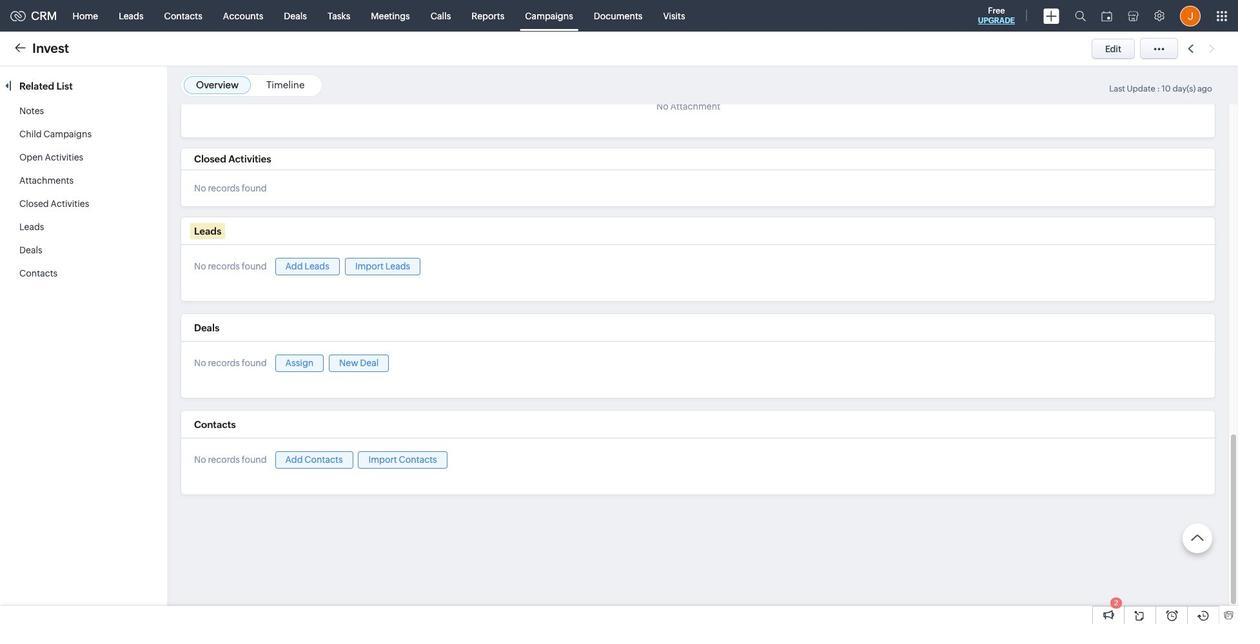 Task type: describe. For each thing, give the bounding box(es) containing it.
search element
[[1068, 0, 1094, 32]]

logo image
[[10, 11, 26, 21]]

previous record image
[[1189, 45, 1194, 53]]

create menu image
[[1044, 8, 1060, 24]]

profile element
[[1173, 0, 1209, 31]]



Task type: vqa. For each thing, say whether or not it's contained in the screenshot.
"Campaigns" in the Campaigns link
no



Task type: locate. For each thing, give the bounding box(es) containing it.
create menu element
[[1036, 0, 1068, 31]]

search image
[[1076, 10, 1087, 21]]

next record image
[[1210, 45, 1218, 53]]

profile image
[[1181, 5, 1201, 26]]

calendar image
[[1102, 11, 1113, 21]]



